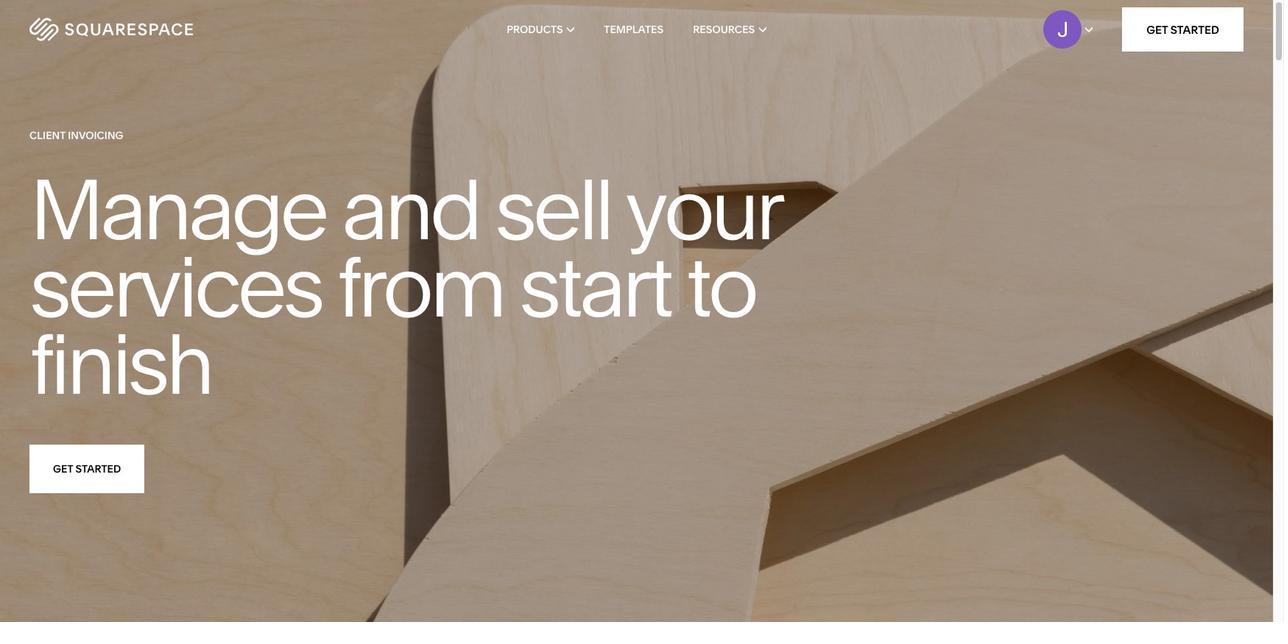 Task type: describe. For each thing, give the bounding box(es) containing it.
get started
[[53, 462, 121, 476]]

invoicing
[[68, 129, 123, 142]]

get for get started
[[53, 462, 73, 476]]

products button
[[507, 0, 575, 59]]

templates link
[[604, 0, 664, 59]]

products
[[507, 23, 563, 36]]

get started link
[[29, 445, 145, 493]]

squarespace logo link
[[29, 18, 272, 41]]

to
[[687, 236, 756, 338]]

started
[[75, 462, 121, 476]]

finish
[[29, 313, 211, 415]]

get started link
[[1123, 7, 1244, 52]]

and
[[342, 159, 479, 261]]



Task type: locate. For each thing, give the bounding box(es) containing it.
0 horizontal spatial get
[[53, 462, 73, 476]]

sell
[[495, 159, 611, 261]]

started
[[1171, 22, 1220, 36]]

get left started
[[53, 462, 73, 476]]

manage and sell your services from start to finish
[[29, 159, 780, 415]]

your
[[626, 159, 780, 261]]

client invoicing
[[29, 129, 123, 142]]

services
[[29, 236, 321, 338]]

get started
[[1147, 22, 1220, 36]]

0 vertical spatial get
[[1147, 22, 1169, 36]]

squarespace logo image
[[29, 18, 193, 41]]

client
[[29, 129, 66, 142]]

templates
[[604, 23, 664, 36]]

get left the started
[[1147, 22, 1169, 36]]

from
[[337, 236, 503, 338]]

start
[[519, 236, 671, 338]]

resources button
[[693, 0, 767, 59]]

1 vertical spatial get
[[53, 462, 73, 476]]

manage
[[29, 159, 326, 261]]

get for get started
[[1147, 22, 1169, 36]]

1 horizontal spatial get
[[1147, 22, 1169, 36]]

get
[[1147, 22, 1169, 36], [53, 462, 73, 476]]

resources
[[693, 23, 755, 36]]



Task type: vqa. For each thing, say whether or not it's contained in the screenshot.
Store Management
no



